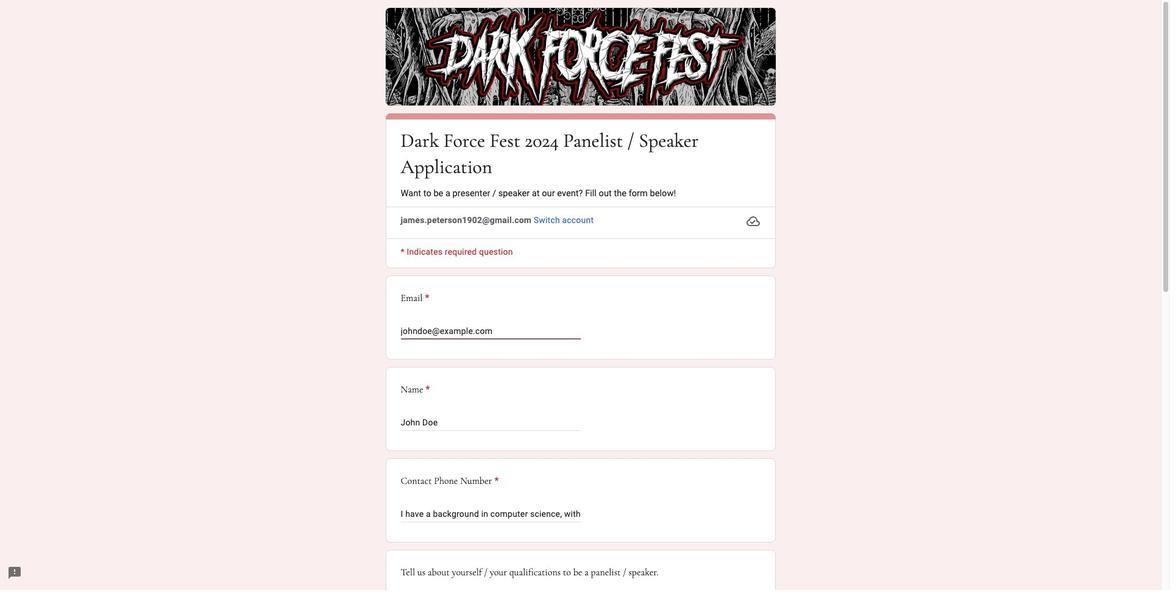Task type: locate. For each thing, give the bounding box(es) containing it.
report a problem to google image
[[7, 566, 22, 580]]

heading
[[401, 127, 761, 180], [401, 291, 761, 306], [401, 383, 430, 397], [401, 474, 499, 489]]

2 vertical spatial required question element
[[492, 474, 499, 489]]

list
[[386, 276, 776, 590]]

Your email email field
[[401, 324, 581, 339]]

required question element for 2nd heading from the top of the page
[[423, 291, 430, 306]]

list item
[[386, 276, 776, 360]]

required question element
[[423, 291, 430, 306], [424, 383, 430, 397], [492, 474, 499, 489]]

None text field
[[401, 415, 581, 430], [401, 507, 581, 522], [401, 415, 581, 430], [401, 507, 581, 522]]

4 heading from the top
[[401, 474, 499, 489]]

0 vertical spatial required question element
[[423, 291, 430, 306]]

1 vertical spatial required question element
[[424, 383, 430, 397]]



Task type: vqa. For each thing, say whether or not it's contained in the screenshot.
3rd heading from the bottom
yes



Task type: describe. For each thing, give the bounding box(es) containing it.
1 heading from the top
[[401, 127, 761, 180]]

required question element for third heading from the top
[[424, 383, 430, 397]]

3 heading from the top
[[401, 383, 430, 397]]

required question element for 1st heading from the bottom
[[492, 474, 499, 489]]

2 heading from the top
[[401, 291, 761, 306]]



